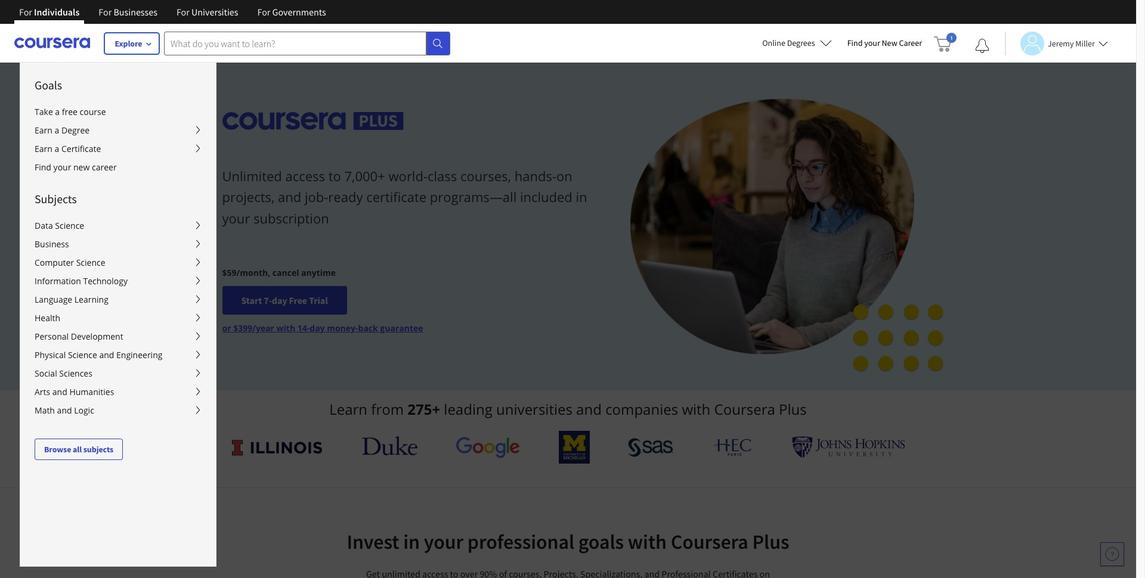 Task type: describe. For each thing, give the bounding box(es) containing it.
browse all subjects button
[[35, 439, 123, 461]]

1 vertical spatial day
[[310, 323, 325, 334]]

career
[[900, 38, 923, 48]]

learning
[[75, 294, 109, 306]]

language learning button
[[20, 291, 216, 309]]

world-
[[389, 167, 428, 185]]

for governments
[[258, 6, 326, 18]]

learn from 275+ leading universities and companies with coursera plus
[[330, 400, 807, 420]]

computer science button
[[20, 254, 216, 272]]

find your new career
[[35, 162, 117, 173]]

or
[[222, 323, 231, 334]]

math and logic button
[[20, 402, 216, 420]]

and inside popup button
[[52, 387, 67, 398]]

career
[[92, 162, 117, 173]]

from
[[371, 400, 404, 420]]

your inside the explore menu element
[[53, 162, 71, 173]]

show notifications image
[[976, 39, 990, 53]]

explore
[[115, 38, 142, 49]]

anytime
[[301, 267, 336, 279]]

explore button
[[104, 33, 159, 54]]

health
[[35, 313, 60, 324]]

online degrees button
[[753, 30, 842, 56]]

university of illinois at urbana-champaign image
[[231, 438, 324, 457]]

shopping cart: 1 item image
[[935, 33, 957, 52]]

data science
[[35, 220, 84, 232]]

information
[[35, 276, 81, 287]]

browse
[[44, 445, 71, 455]]

invest in your professional goals with coursera plus
[[347, 530, 790, 555]]

social sciences
[[35, 368, 92, 380]]

group containing goals
[[20, 62, 776, 579]]

day inside button
[[272, 295, 287, 307]]

degrees
[[788, 38, 816, 48]]

hec paris image
[[713, 436, 754, 460]]

earn a certificate
[[35, 143, 101, 155]]

jeremy miller button
[[1006, 31, 1109, 55]]

course
[[80, 106, 106, 118]]

all
[[73, 445, 82, 455]]

for individuals
[[19, 6, 80, 18]]

new
[[882, 38, 898, 48]]

browse all subjects
[[44, 445, 113, 455]]

personal development button
[[20, 328, 216, 346]]

a for free
[[55, 106, 60, 118]]

on
[[557, 167, 573, 185]]

personal development
[[35, 331, 123, 343]]

projects,
[[222, 188, 275, 206]]

take a free course
[[35, 106, 106, 118]]

programs—all
[[430, 188, 517, 206]]

science for data
[[55, 220, 84, 232]]

courses,
[[461, 167, 511, 185]]

universities
[[192, 6, 238, 18]]

start
[[241, 295, 262, 307]]

miller
[[1076, 38, 1096, 49]]

sciences
[[59, 368, 92, 380]]

earn a degree
[[35, 125, 90, 136]]

for for governments
[[258, 6, 271, 18]]

data science button
[[20, 217, 216, 235]]

find your new career link
[[842, 36, 929, 51]]

social
[[35, 368, 57, 380]]

subjects
[[83, 445, 113, 455]]

humanities
[[69, 387, 114, 398]]

earn a certificate button
[[20, 140, 216, 158]]

trial
[[309, 295, 328, 307]]

math and logic
[[35, 405, 94, 417]]

business button
[[20, 235, 216, 254]]

certificate
[[367, 188, 427, 206]]

start 7-day free trial
[[241, 295, 328, 307]]

job-
[[305, 188, 328, 206]]

class
[[428, 167, 457, 185]]

for universities
[[177, 6, 238, 18]]

0 vertical spatial plus
[[779, 400, 807, 420]]

cancel
[[273, 267, 299, 279]]

companies
[[606, 400, 679, 420]]

johns hopkins university image
[[793, 437, 906, 459]]

university of michigan image
[[559, 431, 590, 464]]

take a free course link
[[20, 103, 216, 121]]

find your new career link
[[20, 158, 216, 177]]

1 vertical spatial plus
[[753, 530, 790, 555]]

goals
[[579, 530, 624, 555]]

physical science and engineering
[[35, 350, 163, 361]]

back
[[358, 323, 378, 334]]

/month,
[[237, 267, 270, 279]]

and left "logic"
[[57, 405, 72, 417]]

14-
[[298, 323, 310, 334]]

banner navigation
[[10, 0, 336, 33]]

your inside unlimited access to 7,000+ world-class courses, hands-on projects, and job-ready certificate programs—all included in your subscription
[[222, 209, 250, 227]]

development
[[71, 331, 123, 343]]

included
[[520, 188, 573, 206]]

a for degree
[[55, 125, 59, 136]]

2 vertical spatial with
[[628, 530, 667, 555]]

jeremy
[[1049, 38, 1074, 49]]

online degrees
[[763, 38, 816, 48]]

start 7-day free trial button
[[222, 287, 347, 315]]

unlimited
[[222, 167, 282, 185]]

engineering
[[116, 350, 163, 361]]

earn for earn a certificate
[[35, 143, 52, 155]]

for for businesses
[[99, 6, 112, 18]]

guarantee
[[380, 323, 423, 334]]

personal
[[35, 331, 69, 343]]

arts
[[35, 387, 50, 398]]



Task type: locate. For each thing, give the bounding box(es) containing it.
1 vertical spatial science
[[76, 257, 105, 269]]

1 vertical spatial earn
[[35, 143, 52, 155]]

1 horizontal spatial with
[[628, 530, 667, 555]]

1 vertical spatial in
[[404, 530, 420, 555]]

a inside take a free course link
[[55, 106, 60, 118]]

money-
[[327, 323, 358, 334]]

with left 14-
[[277, 323, 295, 334]]

goals
[[35, 78, 62, 93]]

science up information technology on the top of the page
[[76, 257, 105, 269]]

computer
[[35, 257, 74, 269]]

earn inside popup button
[[35, 125, 52, 136]]

0 vertical spatial with
[[277, 323, 295, 334]]

logic
[[74, 405, 94, 417]]

earn down take
[[35, 125, 52, 136]]

data
[[35, 220, 53, 232]]

day left money- on the left bottom of the page
[[310, 323, 325, 334]]

1 earn from the top
[[35, 125, 52, 136]]

with right goals
[[628, 530, 667, 555]]

0 vertical spatial a
[[55, 106, 60, 118]]

group
[[20, 62, 776, 579]]

for
[[19, 6, 32, 18], [99, 6, 112, 18], [177, 6, 190, 18], [258, 6, 271, 18]]

social sciences button
[[20, 365, 216, 383]]

new
[[73, 162, 90, 173]]

/year
[[253, 323, 275, 334]]

0 vertical spatial coursera
[[715, 400, 776, 420]]

and right arts
[[52, 387, 67, 398]]

arts and humanities
[[35, 387, 114, 398]]

2 horizontal spatial with
[[682, 400, 711, 420]]

earn inside dropdown button
[[35, 143, 52, 155]]

find down earn a certificate
[[35, 162, 51, 173]]

online
[[763, 38, 786, 48]]

subjects
[[35, 192, 77, 206]]

find for find your new career
[[848, 38, 863, 48]]

in inside unlimited access to 7,000+ world-class courses, hands-on projects, and job-ready certificate programs—all included in your subscription
[[576, 188, 588, 206]]

universities
[[497, 400, 573, 420]]

governments
[[272, 6, 326, 18]]

1 horizontal spatial in
[[576, 188, 588, 206]]

information technology button
[[20, 272, 216, 291]]

for left businesses
[[99, 6, 112, 18]]

sas image
[[629, 438, 674, 457]]

degree
[[61, 125, 90, 136]]

2 vertical spatial science
[[68, 350, 97, 361]]

1 vertical spatial find
[[35, 162, 51, 173]]

1 horizontal spatial day
[[310, 323, 325, 334]]

science up business
[[55, 220, 84, 232]]

2 for from the left
[[99, 6, 112, 18]]

0 horizontal spatial with
[[277, 323, 295, 334]]

science for physical
[[68, 350, 97, 361]]

earn
[[35, 125, 52, 136], [35, 143, 52, 155]]

professional
[[468, 530, 575, 555]]

7,000+
[[345, 167, 385, 185]]

What do you want to learn? text field
[[164, 31, 427, 55]]

1 vertical spatial with
[[682, 400, 711, 420]]

for for universities
[[177, 6, 190, 18]]

1 horizontal spatial find
[[848, 38, 863, 48]]

a inside earn a degree popup button
[[55, 125, 59, 136]]

coursera plus image
[[222, 112, 404, 130]]

0 vertical spatial find
[[848, 38, 863, 48]]

and up university of michigan image
[[577, 400, 602, 420]]

find left "new" at the top of page
[[848, 38, 863, 48]]

explore menu element
[[20, 63, 216, 461]]

information technology
[[35, 276, 128, 287]]

3 for from the left
[[177, 6, 190, 18]]

0 horizontal spatial find
[[35, 162, 51, 173]]

0 vertical spatial science
[[55, 220, 84, 232]]

a left free
[[55, 106, 60, 118]]

for left governments
[[258, 6, 271, 18]]

None search field
[[164, 31, 451, 55]]

0 vertical spatial earn
[[35, 125, 52, 136]]

coursera image
[[14, 34, 90, 53]]

for for individuals
[[19, 6, 32, 18]]

4 for from the left
[[258, 6, 271, 18]]

language learning
[[35, 294, 109, 306]]

in right invest
[[404, 530, 420, 555]]

earn down earn a degree
[[35, 143, 52, 155]]

to
[[329, 167, 341, 185]]

for left universities
[[177, 6, 190, 18]]

help center image
[[1106, 548, 1120, 562]]

your
[[865, 38, 881, 48], [53, 162, 71, 173], [222, 209, 250, 227], [424, 530, 464, 555]]

google image
[[456, 437, 521, 459]]

a
[[55, 106, 60, 118], [55, 125, 59, 136], [55, 143, 59, 155]]

computer science
[[35, 257, 105, 269]]

language
[[35, 294, 72, 306]]

a down earn a degree
[[55, 143, 59, 155]]

$399
[[233, 323, 253, 334]]

for businesses
[[99, 6, 158, 18]]

in right the included
[[576, 188, 588, 206]]

coursera
[[715, 400, 776, 420], [671, 530, 749, 555]]

menu item
[[215, 62, 776, 579]]

a left degree on the top
[[55, 125, 59, 136]]

certificate
[[61, 143, 101, 155]]

earn for earn a degree
[[35, 125, 52, 136]]

0 horizontal spatial in
[[404, 530, 420, 555]]

duke university image
[[362, 437, 418, 456]]

2 vertical spatial a
[[55, 143, 59, 155]]

275+
[[408, 400, 440, 420]]

find
[[848, 38, 863, 48], [35, 162, 51, 173]]

$59
[[222, 267, 237, 279]]

take
[[35, 106, 53, 118]]

with right companies
[[682, 400, 711, 420]]

and up subscription
[[278, 188, 302, 206]]

day
[[272, 295, 287, 307], [310, 323, 325, 334]]

1 vertical spatial a
[[55, 125, 59, 136]]

health button
[[20, 309, 216, 328]]

physical science and engineering button
[[20, 346, 216, 365]]

and down the "development" in the bottom left of the page
[[99, 350, 114, 361]]

$59 /month, cancel anytime
[[222, 267, 336, 279]]

2 earn from the top
[[35, 143, 52, 155]]

0 vertical spatial day
[[272, 295, 287, 307]]

arts and humanities button
[[20, 383, 216, 402]]

science for computer
[[76, 257, 105, 269]]

science down personal development
[[68, 350, 97, 361]]

hands-
[[515, 167, 557, 185]]

a inside earn a certificate dropdown button
[[55, 143, 59, 155]]

0 horizontal spatial day
[[272, 295, 287, 307]]

0 vertical spatial in
[[576, 188, 588, 206]]

and inside unlimited access to 7,000+ world-class courses, hands-on projects, and job-ready certificate programs—all included in your subscription
[[278, 188, 302, 206]]

businesses
[[114, 6, 158, 18]]

for left individuals
[[19, 6, 32, 18]]

7-
[[264, 295, 272, 307]]

day left free
[[272, 295, 287, 307]]

find inside the explore menu element
[[35, 162, 51, 173]]

or $399 /year with 14-day money-back guarantee
[[222, 323, 423, 334]]

learn
[[330, 400, 368, 420]]

physical
[[35, 350, 66, 361]]

find your new career
[[848, 38, 923, 48]]

1 vertical spatial coursera
[[671, 530, 749, 555]]

science inside popup button
[[76, 257, 105, 269]]

leading
[[444, 400, 493, 420]]

unlimited access to 7,000+ world-class courses, hands-on projects, and job-ready certificate programs—all included in your subscription
[[222, 167, 588, 227]]

1 for from the left
[[19, 6, 32, 18]]

ready
[[328, 188, 363, 206]]

a for certificate
[[55, 143, 59, 155]]

find for find your new career
[[35, 162, 51, 173]]

individuals
[[34, 6, 80, 18]]

subscription
[[254, 209, 329, 227]]



Task type: vqa. For each thing, say whether or not it's contained in the screenshot.
ACCESS
yes



